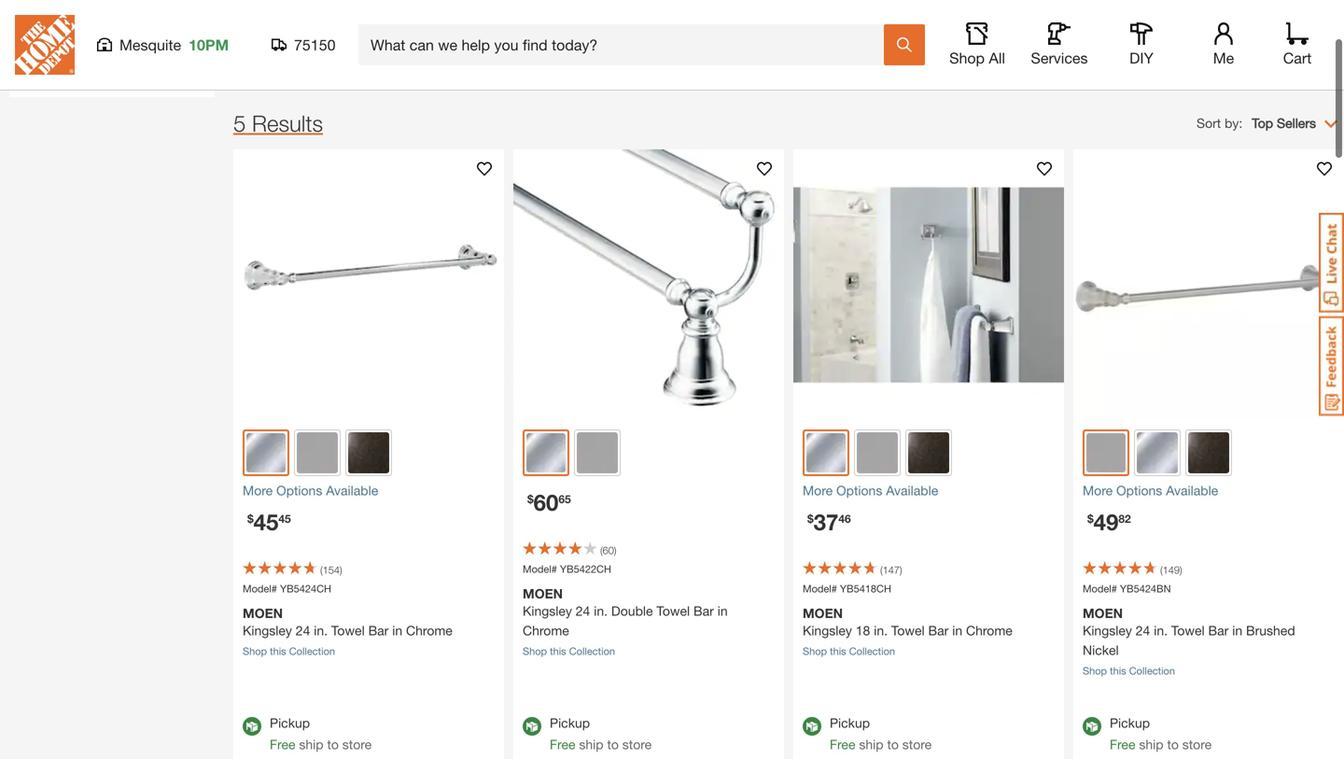 Task type: locate. For each thing, give the bounding box(es) containing it.
shop down model# yb5424ch at bottom
[[243, 645, 267, 657]]

kingsley inside moen kingsley 24 in. towel bar in brushed nickel shop this collection
[[1083, 623, 1133, 638]]

2 horizontal spatial more
[[1083, 483, 1113, 498]]

1 more options available from the left
[[243, 483, 378, 498]]

37
[[814, 508, 839, 535]]

collection inside moen kingsley 18 in. towel bar in chrome shop this collection
[[850, 645, 896, 657]]

more options available link for 45
[[243, 481, 495, 501]]

3 available for pickup image from the left
[[1083, 717, 1102, 736]]

2 ship from the left
[[579, 737, 604, 752]]

model# left yb5424bn
[[1083, 583, 1118, 595]]

towel right popular
[[423, 13, 461, 30]]

in. down yb5424bn
[[1154, 623, 1168, 638]]

1 pickup free ship to store from the left
[[270, 715, 372, 752]]

in. down yb5424ch
[[314, 623, 328, 638]]

1 chrome from the left
[[406, 623, 453, 638]]

1 horizontal spatial more
[[803, 483, 833, 498]]

$ for 45
[[247, 512, 254, 525]]

shop this collection link down model# yb5424ch at bottom
[[243, 645, 335, 657]]

24 inside moen kingsley 24 in. towel bar in chrome shop this collection
[[296, 623, 310, 638]]

available down oil rubbed bronze image
[[886, 483, 939, 498]]

1 horizontal spatial (in.)
[[864, 13, 888, 30]]

2 length from the left
[[814, 13, 860, 30]]

1 horizontal spatial brushed nickel image
[[577, 432, 618, 473]]

moen inside moen kingsley 24 in. double towel bar in chrome shop this collection
[[523, 586, 563, 601]]

What can we help you find today? search field
[[371, 25, 883, 64]]

3 available from the left
[[1167, 483, 1219, 498]]

moen down model# yb5424ch at bottom
[[243, 606, 283, 621]]

shop down finish
[[950, 49, 985, 67]]

this down model# yb5418ch
[[830, 645, 847, 657]]

(in.) left finish
[[864, 13, 888, 30]]

available for pickup image for 49
[[1083, 717, 1102, 736]]

4 pickup free ship to store from the left
[[1110, 715, 1212, 752]]

store
[[343, 737, 372, 752], [623, 737, 652, 752], [903, 737, 932, 752], [1183, 737, 1212, 752]]

$ for 60
[[528, 493, 534, 506]]

3 store from the left
[[903, 737, 932, 752]]

1 horizontal spatial all
[[989, 49, 1006, 67]]

to for 60
[[607, 737, 619, 752]]

popular towel bar length (in.) link
[[353, 3, 605, 40]]

collection down yb5424ch
[[289, 645, 335, 657]]

82
[[1119, 512, 1132, 525]]

model# left yb5418ch
[[803, 583, 838, 595]]

0 horizontal spatial chrome
[[406, 623, 453, 638]]

$ inside $ 49 82
[[1088, 512, 1094, 525]]

moen inside moen kingsley 18 in. towel bar in chrome shop this collection
[[803, 606, 843, 621]]

24 down yb5424bn
[[1136, 623, 1151, 638]]

2 to from the left
[[607, 737, 619, 752]]

moen kingsley 24 in. double towel bar in chrome shop this collection
[[523, 586, 728, 657]]

store for 45
[[343, 737, 372, 752]]

brushed nickel image
[[297, 432, 338, 473], [577, 432, 618, 473]]

kingsley up nickel
[[1083, 623, 1133, 638]]

3 to from the left
[[888, 737, 899, 752]]

0 horizontal spatial 24
[[296, 623, 310, 638]]

double
[[612, 603, 653, 619]]

more options available up 46
[[803, 483, 939, 498]]

$ left the '82'
[[1088, 512, 1094, 525]]

1 length from the left
[[493, 13, 539, 30]]

shop this collection link down double
[[523, 645, 615, 657]]

1 family from the left
[[660, 13, 704, 30]]

services
[[1031, 49, 1088, 67]]

get it fast
[[28, 22, 93, 38]]

brushed nickel image
[[857, 432, 898, 473], [1087, 433, 1126, 472]]

2 horizontal spatial options
[[1117, 483, 1163, 498]]

brushed nickel image left oil rubbed bronze image
[[857, 432, 898, 473]]

kingsley for 37
[[803, 623, 852, 638]]

2 more from the left
[[803, 483, 833, 498]]

(
[[600, 544, 603, 557], [320, 564, 323, 576], [881, 564, 883, 576], [1161, 564, 1163, 576]]

24 for 60
[[576, 603, 591, 619]]

0 horizontal spatial family
[[660, 13, 704, 30]]

towel inside moen kingsley 24 in. double towel bar in chrome shop this collection
[[657, 603, 690, 619]]

3 more options available link from the left
[[1083, 481, 1335, 501]]

2 (in.) from the left
[[864, 13, 888, 30]]

collection inside moen kingsley 24 in. double towel bar in chrome shop this collection
[[569, 645, 615, 657]]

chrome image up $ 45 45
[[247, 433, 286, 472]]

in. right 18
[[874, 623, 888, 638]]

collection
[[289, 645, 335, 657], [569, 645, 615, 657], [850, 645, 896, 657], [1130, 665, 1176, 677]]

moen down model# yb5422ch
[[523, 586, 563, 601]]

towel for 45
[[331, 623, 365, 638]]

1 pickup from the left
[[270, 715, 310, 731]]

3 options from the left
[[1117, 483, 1163, 498]]

more options available up $ 45 45
[[243, 483, 378, 498]]

kingsley left 18
[[803, 623, 852, 638]]

pickup for 37
[[830, 715, 870, 731]]

free for 49
[[1110, 737, 1136, 752]]

towel inside moen kingsley 18 in. towel bar in chrome shop this collection
[[892, 623, 925, 638]]

$ inside $ 37 46
[[808, 512, 814, 525]]

2 family from the left
[[984, 13, 1028, 30]]

4 to from the left
[[1168, 737, 1179, 752]]

chrome inside moen kingsley 18 in. towel bar in chrome shop this collection
[[966, 623, 1013, 638]]

kingsley inside moen kingsley 24 in. towel bar in chrome shop this collection
[[243, 623, 292, 638]]

free for 60
[[550, 737, 576, 752]]

kingsley 24 in. towel bar in brushed nickel image
[[1074, 149, 1345, 420]]

60
[[534, 489, 559, 515], [603, 544, 614, 557]]

2 chrome image from the left
[[527, 433, 566, 472]]

length inside popular towel bar length (in.) link
[[493, 13, 539, 30]]

1 horizontal spatial more options available link
[[803, 481, 1055, 501]]

1 ship from the left
[[299, 737, 324, 752]]

options up $ 45 45
[[276, 483, 322, 498]]

family right color on the left top
[[660, 13, 704, 30]]

2 available from the left
[[886, 483, 939, 498]]

1 horizontal spatial chrome
[[523, 623, 569, 638]]

in inside moen kingsley 24 in. towel bar in chrome shop this collection
[[392, 623, 403, 638]]

0 horizontal spatial length
[[493, 13, 539, 30]]

more up "49"
[[1083, 483, 1113, 498]]

yb5424ch
[[280, 583, 331, 595]]

( up yb5418ch
[[881, 564, 883, 576]]

kingsley 18 in. towel bar in chrome image
[[794, 149, 1065, 420], [794, 149, 1065, 420]]

2 horizontal spatial more options available link
[[1083, 481, 1335, 501]]

4 pickup from the left
[[1110, 715, 1150, 731]]

popular
[[367, 13, 419, 30]]

oil rubbed bronze image
[[348, 432, 389, 473], [1189, 432, 1230, 473]]

0 horizontal spatial 60
[[534, 489, 559, 515]]

more
[[243, 483, 273, 498], [803, 483, 833, 498], [1083, 483, 1113, 498]]

this
[[270, 645, 286, 657], [550, 645, 567, 657], [830, 645, 847, 657], [1110, 665, 1127, 677]]

) for 49
[[1180, 564, 1183, 576]]

1 horizontal spatial more options available
[[803, 483, 939, 498]]

me button
[[1194, 22, 1254, 67]]

length up series/collection: kingsley button at the left top
[[493, 13, 539, 30]]

live chat image
[[1319, 213, 1345, 313]]

get
[[28, 22, 50, 38]]

$ 37 46
[[808, 508, 851, 535]]

2 pickup free ship to store from the left
[[550, 715, 652, 752]]

shop
[[950, 49, 985, 67], [243, 645, 267, 657], [523, 645, 547, 657], [803, 645, 827, 657], [1083, 665, 1108, 677]]

model# for 60
[[523, 563, 557, 575]]

pickup free ship to store for 37
[[830, 715, 932, 752]]

3 more options available from the left
[[1083, 483, 1219, 498]]

towel inside moen kingsley 24 in. towel bar in brushed nickel shop this collection
[[1172, 623, 1205, 638]]

in. inside moen kingsley 24 in. double towel bar in chrome shop this collection
[[594, 603, 608, 619]]

)
[[614, 544, 617, 557], [340, 564, 342, 576], [900, 564, 903, 576], [1180, 564, 1183, 576]]

3 pickup free ship to store from the left
[[830, 715, 932, 752]]

3 chrome from the left
[[966, 623, 1013, 638]]

0 horizontal spatial available
[[326, 483, 378, 498]]

yb5418ch
[[840, 583, 892, 595]]

( up the yb5422ch
[[600, 544, 603, 557]]

( for 49
[[1161, 564, 1163, 576]]

towel inside moen kingsley 24 in. towel bar in chrome shop this collection
[[331, 623, 365, 638]]

moen down model# yb5418ch
[[803, 606, 843, 621]]

1 more options available link from the left
[[243, 481, 495, 501]]

available up '( 149 )'
[[1167, 483, 1219, 498]]

75150 button
[[272, 35, 336, 54]]

bar inside moen kingsley 18 in. towel bar in chrome shop this collection
[[929, 623, 949, 638]]

( for 60
[[600, 544, 603, 557]]

2 horizontal spatial available for pickup image
[[1083, 717, 1102, 736]]

chrome image up $ 60 65
[[527, 433, 566, 472]]

available up ( 154 )
[[326, 483, 378, 498]]

model#
[[523, 563, 557, 575], [243, 583, 277, 595], [803, 583, 838, 595], [1083, 583, 1118, 595]]

in. for 49
[[1154, 623, 1168, 638]]

family
[[660, 13, 704, 30], [984, 13, 1028, 30]]

collection inside moen kingsley 24 in. towel bar in brushed nickel shop this collection
[[1130, 665, 1176, 677]]

0 horizontal spatial available for pickup image
[[243, 717, 261, 736]]

24 inside moen kingsley 24 in. towel bar in brushed nickel shop this collection
[[1136, 623, 1151, 638]]

this down nickel
[[1110, 665, 1127, 677]]

more options available for 45
[[243, 483, 378, 498]]

0 horizontal spatial more
[[243, 483, 273, 498]]

1 horizontal spatial 24
[[576, 603, 591, 619]]

services button
[[1030, 22, 1090, 67]]

chrome
[[406, 623, 453, 638], [523, 623, 569, 638], [966, 623, 1013, 638]]

( up yb5424ch
[[320, 564, 323, 576]]

45
[[254, 508, 279, 535], [279, 512, 291, 525]]

kingsley down model# yb5422ch
[[523, 603, 572, 619]]

more up 37
[[803, 483, 833, 498]]

length right product
[[814, 13, 860, 30]]

3 pickup from the left
[[830, 715, 870, 731]]

0 horizontal spatial (in.)
[[543, 13, 566, 30]]

60 for ( 60 )
[[603, 544, 614, 557]]

2 horizontal spatial 24
[[1136, 623, 1151, 638]]

kingsley inside button
[[499, 66, 548, 81]]

( up yb5424bn
[[1161, 564, 1163, 576]]

0 horizontal spatial chrome image
[[247, 433, 286, 472]]

towel right 18
[[892, 623, 925, 638]]

1 options from the left
[[276, 483, 322, 498]]

towel down 149
[[1172, 623, 1205, 638]]

bar for 37
[[929, 623, 949, 638]]

to
[[327, 737, 339, 752], [607, 737, 619, 752], [888, 737, 899, 752], [1168, 737, 1179, 752]]

0 horizontal spatial more options available
[[243, 483, 378, 498]]

this inside moen kingsley 24 in. towel bar in brushed nickel shop this collection
[[1110, 665, 1127, 677]]

moen kingsley 24 in. towel bar in brushed nickel shop this collection
[[1083, 606, 1296, 677]]

1 store from the left
[[343, 737, 372, 752]]

in. inside moen kingsley 24 in. towel bar in chrome shop this collection
[[314, 623, 328, 638]]

all
[[989, 49, 1006, 67], [623, 66, 637, 81]]

oil rubbed bronze image for 49
[[1189, 432, 1230, 473]]

in for 49
[[1233, 623, 1243, 638]]

moen for 60
[[523, 586, 563, 601]]

ship
[[299, 737, 324, 752], [579, 737, 604, 752], [859, 737, 884, 752], [1140, 737, 1164, 752]]

1 horizontal spatial available
[[886, 483, 939, 498]]

moen
[[523, 586, 563, 601], [243, 606, 283, 621], [803, 606, 843, 621], [1083, 606, 1123, 621]]

in inside moen kingsley 18 in. towel bar in chrome shop this collection
[[953, 623, 963, 638]]

shop this collection link
[[243, 645, 335, 657], [523, 645, 615, 657], [803, 645, 896, 657], [1083, 665, 1176, 677]]

towel right double
[[657, 603, 690, 619]]

(in.) left color on the left top
[[543, 13, 566, 30]]

pickup free ship to store for 45
[[270, 715, 372, 752]]

2 horizontal spatial chrome
[[966, 623, 1013, 638]]

bar inside moen kingsley 24 in. towel bar in chrome shop this collection
[[368, 623, 389, 638]]

in. for 37
[[874, 623, 888, 638]]

1 oil rubbed bronze image from the left
[[348, 432, 389, 473]]

3 more from the left
[[1083, 483, 1113, 498]]

$ inside $ 45 45
[[247, 512, 254, 525]]

this inside moen kingsley 24 in. towel bar in chrome shop this collection
[[270, 645, 286, 657]]

chrome image
[[247, 433, 286, 472], [527, 433, 566, 472]]

chrome for 37
[[966, 623, 1013, 638]]

) up moen kingsley 18 in. towel bar in chrome shop this collection on the bottom of the page
[[900, 564, 903, 576]]

all inside 'button'
[[623, 66, 637, 81]]

0 horizontal spatial all
[[623, 66, 637, 81]]

moen inside moen kingsley 24 in. towel bar in brushed nickel shop this collection
[[1083, 606, 1123, 621]]

1 available for pickup image from the left
[[243, 717, 261, 736]]

moen down 'model# yb5424bn'
[[1083, 606, 1123, 621]]

more options available link
[[243, 481, 495, 501], [803, 481, 1055, 501], [1083, 481, 1335, 501]]

this inside moen kingsley 24 in. double towel bar in chrome shop this collection
[[550, 645, 567, 657]]

oil rubbed bronze image
[[909, 432, 950, 473]]

chrome image
[[1137, 432, 1178, 473], [807, 433, 846, 472]]

kingsley
[[499, 66, 548, 81], [523, 603, 572, 619], [243, 623, 292, 638], [803, 623, 852, 638], [1083, 623, 1133, 638]]

store for 60
[[623, 737, 652, 752]]

$ left 65
[[528, 493, 534, 506]]

1 horizontal spatial 60
[[603, 544, 614, 557]]

( 154 )
[[320, 564, 342, 576]]

) up moen kingsley 24 in. towel bar in chrome shop this collection
[[340, 564, 342, 576]]

2-
[[87, 61, 100, 76]]

shop this collection link down nickel
[[1083, 665, 1176, 677]]

3 ship from the left
[[859, 737, 884, 752]]

available for pickup image
[[523, 717, 542, 736]]

moen inside moen kingsley 24 in. towel bar in chrome shop this collection
[[243, 606, 283, 621]]

options
[[276, 483, 322, 498], [837, 483, 883, 498], [1117, 483, 1163, 498]]

chrome image for 1st brushed nickel icon from the right
[[527, 433, 566, 472]]

fast
[[66, 22, 93, 38]]

options up 46
[[837, 483, 883, 498]]

2 pickup from the left
[[550, 715, 590, 731]]

( 60 )
[[600, 544, 617, 557]]

in inside moen kingsley 24 in. double towel bar in chrome shop this collection
[[718, 603, 728, 619]]

149
[[1163, 564, 1180, 576]]

more options available up the '82'
[[1083, 483, 1219, 498]]

1 horizontal spatial options
[[837, 483, 883, 498]]

1 horizontal spatial chrome image
[[527, 433, 566, 472]]

65
[[559, 493, 571, 506]]

4 store from the left
[[1183, 737, 1212, 752]]

more options available link up 154
[[243, 481, 495, 501]]

more options available link up 149
[[1083, 481, 1335, 501]]

shop down nickel
[[1083, 665, 1108, 677]]

length
[[493, 13, 539, 30], [814, 13, 860, 30]]

towel
[[423, 13, 461, 30], [657, 603, 690, 619], [331, 623, 365, 638], [892, 623, 925, 638], [1172, 623, 1205, 638]]

model# yb5418ch
[[803, 583, 892, 595]]

) for 45
[[340, 564, 342, 576]]

family for finish family
[[984, 13, 1028, 30]]

kingsley inside moen kingsley 24 in. double towel bar in chrome shop this collection
[[523, 603, 572, 619]]

24 for 45
[[296, 623, 310, 638]]

family right finish
[[984, 13, 1028, 30]]

1 horizontal spatial oil rubbed bronze image
[[1189, 432, 1230, 473]]

1 more from the left
[[243, 483, 273, 498]]

yb5422ch
[[560, 563, 612, 575]]

24
[[576, 603, 591, 619], [296, 623, 310, 638], [1136, 623, 1151, 638]]

collection down double
[[569, 645, 615, 657]]

0 horizontal spatial brushed nickel image
[[297, 432, 338, 473]]

) up moen kingsley 24 in. towel bar in brushed nickel shop this collection
[[1180, 564, 1183, 576]]

2 available for pickup image from the left
[[803, 717, 822, 736]]

2 options from the left
[[837, 483, 883, 498]]

pickup for 49
[[1110, 715, 1150, 731]]

all down finish family "link"
[[989, 49, 1006, 67]]

this down model# yb5422ch
[[550, 645, 567, 657]]

1 brushed nickel image from the left
[[297, 432, 338, 473]]

2 oil rubbed bronze image from the left
[[1189, 432, 1230, 473]]

top
[[1253, 115, 1274, 131]]

ship for 49
[[1140, 737, 1164, 752]]

pickup free ship to store
[[270, 715, 372, 752], [550, 715, 652, 752], [830, 715, 932, 752], [1110, 715, 1212, 752]]

0 horizontal spatial more options available link
[[243, 481, 495, 501]]

collection down yb5424bn
[[1130, 665, 1176, 677]]

all right clear
[[623, 66, 637, 81]]

available for pickup image
[[243, 717, 261, 736], [803, 717, 822, 736], [1083, 717, 1102, 736]]

sort by: top sellers
[[1197, 115, 1317, 131]]

brushed nickel image up the '82'
[[1087, 433, 1126, 472]]

in. inside moen kingsley 24 in. towel bar in brushed nickel shop this collection
[[1154, 623, 1168, 638]]

chrome inside moen kingsley 24 in. double towel bar in chrome shop this collection
[[523, 623, 569, 638]]

pickup free ship to store for 60
[[550, 715, 652, 752]]

bar
[[465, 13, 488, 30], [694, 603, 714, 619], [368, 623, 389, 638], [929, 623, 949, 638], [1209, 623, 1229, 638]]

60 up the yb5422ch
[[603, 544, 614, 557]]

2 horizontal spatial more options available
[[1083, 483, 1219, 498]]

family inside "link"
[[984, 13, 1028, 30]]

24 inside moen kingsley 24 in. double towel bar in chrome shop this collection
[[576, 603, 591, 619]]

0 vertical spatial 60
[[534, 489, 559, 515]]

this down model# yb5424ch at bottom
[[270, 645, 286, 657]]

kingsley down model# yb5424ch at bottom
[[243, 623, 292, 638]]

model# left yb5424ch
[[243, 583, 277, 595]]

ship for 60
[[579, 737, 604, 752]]

shop inside moen kingsley 18 in. towel bar in chrome shop this collection
[[803, 645, 827, 657]]

all inside button
[[989, 49, 1006, 67]]

2 more options available link from the left
[[803, 481, 1055, 501]]

more options available
[[243, 483, 378, 498], [803, 483, 939, 498], [1083, 483, 1219, 498]]

collection down 18
[[850, 645, 896, 657]]

2 horizontal spatial available
[[1167, 483, 1219, 498]]

$ up model# yb5424ch at bottom
[[247, 512, 254, 525]]

1 available from the left
[[326, 483, 378, 498]]

sellers
[[1277, 115, 1317, 131]]

10pm
[[189, 36, 229, 54]]

2 chrome from the left
[[523, 623, 569, 638]]

moen for 49
[[1083, 606, 1123, 621]]

sort
[[1197, 115, 1222, 131]]

) up double
[[614, 544, 617, 557]]

1 to from the left
[[327, 737, 339, 752]]

in inside moen kingsley 24 in. towel bar in brushed nickel shop this collection
[[1233, 623, 1243, 638]]

moen for 37
[[803, 606, 843, 621]]

model# for 37
[[803, 583, 838, 595]]

4 ship from the left
[[1140, 737, 1164, 752]]

kingsley for 49
[[1083, 623, 1133, 638]]

product
[[757, 13, 810, 30]]

free for 37
[[830, 737, 856, 752]]

model# left the yb5422ch
[[523, 563, 557, 575]]

chrome inside moen kingsley 24 in. towel bar in chrome shop this collection
[[406, 623, 453, 638]]

ship for 37
[[859, 737, 884, 752]]

available
[[326, 483, 378, 498], [886, 483, 939, 498], [1167, 483, 1219, 498]]

day
[[110, 61, 133, 76]]

pickup
[[270, 715, 310, 731], [550, 715, 590, 731], [830, 715, 870, 731], [1110, 715, 1150, 731]]

kingsley inside moen kingsley 18 in. towel bar in chrome shop this collection
[[803, 623, 852, 638]]

1 vertical spatial 60
[[603, 544, 614, 557]]

shop up available for pickup icon
[[523, 645, 547, 657]]

$ left 46
[[808, 512, 814, 525]]

in. left double
[[594, 603, 608, 619]]

5 results
[[233, 110, 323, 136]]

0 horizontal spatial oil rubbed bronze image
[[348, 432, 389, 473]]

2 store from the left
[[623, 737, 652, 752]]

shop this collection link for 49
[[1083, 665, 1176, 677]]

60 up model# yb5422ch
[[534, 489, 559, 515]]

$ for 49
[[1088, 512, 1094, 525]]

in. inside moen kingsley 18 in. towel bar in chrome shop this collection
[[874, 623, 888, 638]]

$ inside $ 60 65
[[528, 493, 534, 506]]

24 down the yb5422ch
[[576, 603, 591, 619]]

shop this collection link down 18
[[803, 645, 896, 657]]

more up $ 45 45
[[243, 483, 273, 498]]

kingsley down popular towel bar length (in.) link
[[499, 66, 548, 81]]

1 horizontal spatial available for pickup image
[[803, 717, 822, 736]]

shop down model# yb5418ch
[[803, 645, 827, 657]]

1 chrome image from the left
[[247, 433, 286, 472]]

bar inside moen kingsley 24 in. towel bar in brushed nickel shop this collection
[[1209, 623, 1229, 638]]

2 more options available from the left
[[803, 483, 939, 498]]

60 for $ 60 65
[[534, 489, 559, 515]]

1 horizontal spatial length
[[814, 13, 860, 30]]

the home depot logo image
[[15, 15, 75, 75]]

free
[[58, 61, 84, 76], [270, 737, 296, 752], [550, 737, 576, 752], [830, 737, 856, 752], [1110, 737, 1136, 752]]

24 down yb5424ch
[[296, 623, 310, 638]]

shop this collection link for 45
[[243, 645, 335, 657]]

(in.)
[[543, 13, 566, 30], [864, 13, 888, 30]]

0 horizontal spatial options
[[276, 483, 322, 498]]

family for color family
[[660, 13, 704, 30]]

1 (in.) from the left
[[543, 13, 566, 30]]

more options available link down oil rubbed bronze image
[[803, 481, 1055, 501]]

options up the '82'
[[1117, 483, 1163, 498]]

in. for 60
[[594, 603, 608, 619]]

in
[[718, 603, 728, 619], [392, 623, 403, 638], [953, 623, 963, 638], [1233, 623, 1243, 638]]

towel down yb5424ch
[[331, 623, 365, 638]]

towel for 37
[[892, 623, 925, 638]]

color family
[[620, 13, 704, 30]]

154
[[323, 564, 340, 576]]

1 horizontal spatial family
[[984, 13, 1028, 30]]



Task type: vqa. For each thing, say whether or not it's contained in the screenshot.
the right (In.)
yes



Task type: describe. For each thing, give the bounding box(es) containing it.
delivery
[[137, 61, 183, 76]]

shop inside button
[[950, 49, 985, 67]]

available for 45
[[326, 483, 378, 498]]

moen for 45
[[243, 606, 283, 621]]

more for 45
[[243, 483, 273, 498]]

model# yb5424bn
[[1083, 583, 1172, 595]]

kingsley for 60
[[523, 603, 572, 619]]

to for 45
[[327, 737, 339, 752]]

more options available for 37
[[803, 483, 939, 498]]

get it fast link
[[19, 11, 205, 54]]

more for 37
[[803, 483, 833, 498]]

1 horizontal spatial brushed nickel image
[[1087, 433, 1126, 472]]

shop all button
[[948, 22, 1008, 67]]

49
[[1094, 508, 1119, 535]]

ship for 45
[[299, 737, 324, 752]]

free 2-3 day delivery
[[58, 61, 183, 76]]

free for 45
[[270, 737, 296, 752]]

moen kingsley 24 in. towel bar in chrome shop this collection
[[243, 606, 453, 657]]

kingsley for 45
[[243, 623, 292, 638]]

( for 45
[[320, 564, 323, 576]]

18
[[856, 623, 871, 638]]

all for shop all
[[989, 49, 1006, 67]]

147
[[883, 564, 900, 576]]

shop inside moen kingsley 24 in. double towel bar in chrome shop this collection
[[523, 645, 547, 657]]

product length (in.) link
[[743, 3, 926, 40]]

brushed
[[1247, 623, 1296, 638]]

results
[[252, 110, 323, 136]]

finish family
[[941, 13, 1028, 30]]

more options available link for 37
[[803, 481, 1055, 501]]

3
[[100, 61, 107, 76]]

to for 37
[[888, 737, 899, 752]]

series/collection: kingsley button
[[374, 60, 584, 88]]

bar for 45
[[368, 623, 389, 638]]

in for 45
[[392, 623, 403, 638]]

finish family link
[[927, 3, 1066, 40]]

cart link
[[1277, 22, 1319, 67]]

me
[[1214, 49, 1235, 67]]

model# yb5424ch
[[243, 583, 331, 595]]

$ for 37
[[808, 512, 814, 525]]

available for pickup image for 45
[[243, 717, 261, 736]]

diy
[[1130, 49, 1154, 67]]

color
[[620, 13, 656, 30]]

pickup for 60
[[550, 715, 590, 731]]

towel for 49
[[1172, 623, 1205, 638]]

24 for 49
[[1136, 623, 1151, 638]]

model# for 45
[[243, 583, 277, 595]]

clear all
[[588, 66, 637, 81]]

46
[[839, 512, 851, 525]]

( 147 )
[[881, 564, 903, 576]]

2 brushed nickel image from the left
[[577, 432, 618, 473]]

$ 60 65
[[528, 489, 571, 515]]

mesquite
[[120, 36, 181, 54]]

in for 37
[[953, 623, 963, 638]]

finish
[[941, 13, 980, 30]]

product length (in.)
[[757, 13, 888, 30]]

in. for 45
[[314, 623, 328, 638]]

by:
[[1225, 115, 1243, 131]]

shop this collection link for 37
[[803, 645, 896, 657]]

moen kingsley 18 in. towel bar in chrome shop this collection
[[803, 606, 1013, 657]]

popular towel bar length (in.)
[[367, 13, 566, 30]]

45 inside $ 45 45
[[279, 512, 291, 525]]

available for 37
[[886, 483, 939, 498]]

pickup free ship to store for 49
[[1110, 715, 1212, 752]]

shop inside moen kingsley 24 in. towel bar in chrome shop this collection
[[243, 645, 267, 657]]

options for 37
[[837, 483, 883, 498]]

feedback link image
[[1319, 316, 1345, 416]]

bar for 49
[[1209, 623, 1229, 638]]

1 horizontal spatial chrome image
[[1137, 432, 1178, 473]]

available for 49
[[1167, 483, 1219, 498]]

5
[[233, 110, 246, 136]]

75150
[[294, 36, 336, 54]]

it
[[54, 22, 62, 38]]

cart
[[1284, 49, 1312, 67]]

$ 45 45
[[247, 508, 291, 535]]

) for 60
[[614, 544, 617, 557]]

mesquite 10pm
[[120, 36, 229, 54]]

store for 49
[[1183, 737, 1212, 752]]

( 149 )
[[1161, 564, 1183, 576]]

free 2-3 day delivery link
[[58, 61, 183, 76]]

shop inside moen kingsley 24 in. towel bar in brushed nickel shop this collection
[[1083, 665, 1108, 677]]

yb5424bn
[[1121, 583, 1172, 595]]

model# for 49
[[1083, 583, 1118, 595]]

more options available for 49
[[1083, 483, 1219, 498]]

clear
[[588, 66, 619, 81]]

clear all button
[[588, 64, 651, 84]]

0 horizontal spatial chrome image
[[807, 433, 846, 472]]

kingsley 24 in. towel bar in chrome image
[[233, 149, 504, 420]]

length inside product length (in.) link
[[814, 13, 860, 30]]

series/collection: kingsley
[[392, 66, 548, 81]]

all for clear all
[[623, 66, 637, 81]]

this inside moen kingsley 18 in. towel bar in chrome shop this collection
[[830, 645, 847, 657]]

available for pickup image for 37
[[803, 717, 822, 736]]

$ 49 82
[[1088, 508, 1132, 535]]

color family link
[[606, 3, 742, 40]]

collection inside moen kingsley 24 in. towel bar in chrome shop this collection
[[289, 645, 335, 657]]

0 horizontal spatial brushed nickel image
[[857, 432, 898, 473]]

shop this collection link for 60
[[523, 645, 615, 657]]

series/collection:
[[392, 66, 495, 81]]

to for 49
[[1168, 737, 1179, 752]]

) for 37
[[900, 564, 903, 576]]

store for 37
[[903, 737, 932, 752]]

diy button
[[1112, 22, 1172, 67]]

options for 45
[[276, 483, 322, 498]]

more options available link for 49
[[1083, 481, 1335, 501]]

nickel
[[1083, 642, 1119, 658]]

model# yb5422ch
[[523, 563, 612, 575]]

pickup for 45
[[270, 715, 310, 731]]

kingsley 24 in. double towel bar in chrome image
[[514, 149, 784, 420]]

chrome for 45
[[406, 623, 453, 638]]

oil rubbed bronze image for 45
[[348, 432, 389, 473]]

( for 37
[[881, 564, 883, 576]]

chrome image for 2nd brushed nickel icon from the right
[[247, 433, 286, 472]]

bar inside moen kingsley 24 in. double towel bar in chrome shop this collection
[[694, 603, 714, 619]]

shop all
[[950, 49, 1006, 67]]

more for 49
[[1083, 483, 1113, 498]]

options for 49
[[1117, 483, 1163, 498]]



